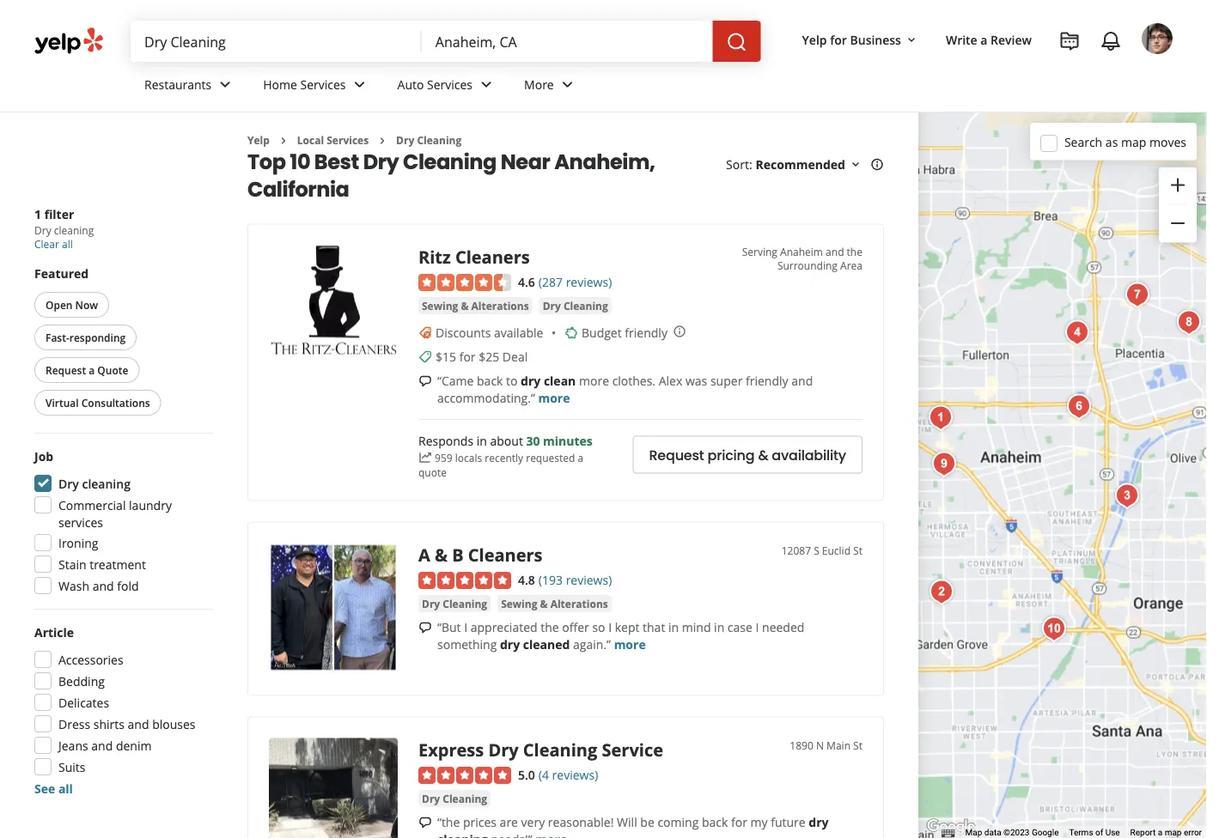Task type: locate. For each thing, give the bounding box(es) containing it.
2 horizontal spatial more
[[614, 636, 646, 653]]

0 horizontal spatial the
[[541, 619, 559, 635]]

dry down auto
[[396, 133, 414, 147]]

map right as
[[1121, 134, 1147, 150]]

sewing & alterations link
[[418, 297, 532, 315], [498, 596, 612, 613]]

dry
[[521, 373, 541, 389], [500, 636, 520, 653], [809, 814, 829, 831]]

sewing for bottom sewing & alterations link
[[501, 597, 537, 611]]

16 chevron down v2 image
[[905, 33, 918, 47], [849, 158, 863, 172]]

cleaning up commercial
[[82, 476, 131, 492]]

16 speech v2 image left "but
[[418, 621, 432, 635]]

1 horizontal spatial sewing
[[501, 597, 537, 611]]

st
[[853, 543, 863, 558], [853, 738, 863, 753]]

fast-
[[46, 330, 69, 345]]

0 horizontal spatial i
[[464, 619, 467, 635]]

& right pricing
[[758, 446, 769, 465]]

24 chevron down v2 image right restaurants
[[215, 74, 236, 95]]

0 horizontal spatial 16 chevron down v2 image
[[849, 158, 863, 172]]

1 horizontal spatial request
[[649, 446, 704, 465]]

sewing
[[422, 299, 458, 313], [501, 597, 537, 611]]

for left business
[[830, 31, 847, 48]]

24 chevron down v2 image inside home services link
[[349, 74, 370, 95]]

1 vertical spatial yelp
[[247, 133, 270, 147]]

services right local
[[327, 133, 369, 147]]

and up availability
[[792, 373, 813, 389]]

friendly right budget
[[625, 324, 668, 341]]

0 vertical spatial yelp
[[802, 31, 827, 48]]

reviews) for ritz cleaners
[[566, 274, 612, 290]]

0 horizontal spatial none field
[[144, 32, 408, 51]]

anaheim,
[[554, 147, 655, 176]]

0 vertical spatial reviews)
[[566, 274, 612, 290]]

4.6 star rating image
[[418, 274, 511, 291]]

reviews) for a & b cleaners
[[566, 572, 612, 588]]

0 horizontal spatial map
[[1121, 134, 1147, 150]]

0 vertical spatial 16 speech v2 image
[[418, 375, 432, 388]]

services
[[58, 514, 103, 531]]

2 vertical spatial group
[[29, 624, 213, 797]]

4.8
[[518, 572, 535, 588]]

1 vertical spatial map
[[1165, 828, 1182, 838]]

dry up 5.0 link
[[488, 738, 519, 762]]

dry down 1
[[34, 223, 51, 237]]

reviews) right (193
[[566, 572, 612, 588]]

0 vertical spatial more
[[579, 373, 609, 389]]

for left "my" at bottom
[[731, 814, 747, 831]]

in left case
[[714, 619, 725, 635]]

map left error
[[1165, 828, 1182, 838]]

a for report
[[1158, 828, 1163, 838]]

use
[[1106, 828, 1120, 838]]

sewing & alterations link down (193
[[498, 596, 612, 613]]

1 vertical spatial alterations
[[550, 597, 608, 611]]

something
[[437, 636, 497, 653]]

deal
[[503, 348, 528, 365]]

2 24 chevron down v2 image from the left
[[349, 74, 370, 95]]

0 vertical spatial back
[[477, 373, 503, 389]]

0 vertical spatial dry cleaning button
[[539, 297, 612, 315]]

group containing article
[[29, 624, 213, 797]]

16 chevron down v2 image inside recommended popup button
[[849, 158, 863, 172]]

ritz cleaners link
[[418, 245, 530, 269]]

none field find
[[144, 32, 408, 51]]

cleaning inside dry cleaning
[[437, 831, 488, 839]]

0 vertical spatial dry
[[521, 373, 541, 389]]

none field up 'home'
[[144, 32, 408, 51]]

dry cleaning link
[[396, 133, 462, 147], [539, 297, 612, 315], [418, 596, 491, 613], [418, 791, 491, 808]]

request pricing & availability
[[649, 446, 846, 465]]

0 vertical spatial st
[[853, 543, 863, 558]]

yelp inside button
[[802, 31, 827, 48]]

yelp left business
[[802, 31, 827, 48]]

1 vertical spatial st
[[853, 738, 863, 753]]

1 horizontal spatial for
[[731, 814, 747, 831]]

st right euclid
[[853, 543, 863, 558]]

16 speech v2 image for "came back to
[[418, 375, 432, 388]]

3 i from the left
[[756, 619, 759, 635]]

open now
[[46, 298, 98, 312]]

was
[[686, 373, 707, 389]]

that
[[643, 619, 665, 635]]

2 horizontal spatial i
[[756, 619, 759, 635]]

map for moves
[[1121, 134, 1147, 150]]

24 chevron down v2 image right more
[[557, 74, 578, 95]]

cleaning down filter
[[54, 223, 94, 237]]

16 chevron down v2 image inside "yelp for business" button
[[905, 33, 918, 47]]

a for request
[[89, 363, 95, 377]]

1 horizontal spatial more
[[579, 373, 609, 389]]

yelp for business button
[[795, 24, 925, 55]]

terms of use
[[1069, 828, 1120, 838]]

0 vertical spatial for
[[830, 31, 847, 48]]

a
[[418, 543, 430, 567]]

16 chevron down v2 image right business
[[905, 33, 918, 47]]

16 chevron right v2 image right local services link
[[376, 134, 389, 148]]

1 none field from the left
[[144, 32, 408, 51]]

more clothes. alex was super friendly and accommodating."
[[437, 373, 813, 406]]

1 vertical spatial cleaners
[[468, 543, 543, 567]]

search image
[[727, 32, 747, 52]]

16 chevron right v2 image for local services
[[277, 134, 290, 148]]

0 horizontal spatial express dry cleaning service image
[[269, 738, 398, 839]]

courtesy cleaners image
[[1120, 278, 1155, 312]]

& left b
[[435, 543, 448, 567]]

24 chevron down v2 image for home services
[[349, 74, 370, 95]]

and inside serving anaheim and the surrounding area
[[826, 245, 844, 259]]

3 24 chevron down v2 image from the left
[[557, 74, 578, 95]]

0 vertical spatial more link
[[538, 390, 570, 406]]

all right clear at the top
[[62, 237, 73, 251]]

wash
[[58, 578, 89, 594]]

map region
[[704, 0, 1207, 839]]

1 horizontal spatial i
[[608, 619, 612, 635]]

more for dry's more link
[[538, 390, 570, 406]]

1 vertical spatial 16 speech v2 image
[[418, 621, 432, 635]]

0 horizontal spatial dry
[[500, 636, 520, 653]]

alterations up offer
[[550, 597, 608, 611]]

1 vertical spatial sewing & alterations
[[501, 597, 608, 611]]

$15
[[436, 348, 456, 365]]

1 horizontal spatial the
[[847, 245, 863, 259]]

1 horizontal spatial none field
[[435, 32, 699, 51]]

dry cleaning
[[58, 476, 131, 492]]

2 16 chevron right v2 image from the left
[[376, 134, 389, 148]]

1 vertical spatial the
[[541, 619, 559, 635]]

0 horizontal spatial a & b cleaners image
[[269, 543, 398, 672]]

more link down clean
[[538, 390, 570, 406]]

auto services
[[397, 76, 473, 92]]

16 chevron right v2 image right yelp link
[[277, 134, 290, 148]]

info icon image
[[673, 325, 686, 339], [673, 325, 686, 339]]

dry cleaning up the "the
[[422, 792, 487, 806]]

the right surrounding
[[847, 245, 863, 259]]

1 horizontal spatial more link
[[614, 636, 646, 653]]

dry cleaning down (287 reviews)
[[543, 299, 608, 313]]

services left 24 chevron down v2 icon
[[427, 76, 473, 92]]

featured group
[[31, 265, 213, 419]]

yelp left 10
[[247, 133, 270, 147]]

dry right best
[[363, 147, 399, 176]]

the inside serving anaheim and the surrounding area
[[847, 245, 863, 259]]

16 speech v2 image for "but i appreciated the offer so i kept that in mind in case i needed something
[[418, 621, 432, 635]]

None field
[[144, 32, 408, 51], [435, 32, 699, 51]]

dry cleaning for bottom the "dry cleaning" button
[[422, 792, 487, 806]]

dry cleaning button
[[539, 297, 612, 315], [418, 596, 491, 613], [418, 791, 491, 808]]

user actions element
[[788, 22, 1197, 127]]

a left quote
[[89, 363, 95, 377]]

sewing up 16 discount available v2 image
[[422, 299, 458, 313]]

back
[[477, 373, 503, 389], [702, 814, 728, 831]]

the inside "but i appreciated the offer so i kept that in mind in case i needed something
[[541, 619, 559, 635]]

2 none field from the left
[[435, 32, 699, 51]]

2 vertical spatial dry
[[809, 814, 829, 831]]

a right report at the bottom right of page
[[1158, 828, 1163, 838]]

24 chevron down v2 image
[[215, 74, 236, 95], [349, 74, 370, 95], [557, 74, 578, 95]]

a right write
[[981, 31, 988, 48]]

dry up commercial
[[58, 476, 79, 492]]

16 chevron down v2 image left 16 info v2 "icon"
[[849, 158, 863, 172]]

availability
[[772, 446, 846, 465]]

24 chevron down v2 image for restaurants
[[215, 74, 236, 95]]

open now button
[[34, 292, 109, 318]]

sewing & alterations for bottommost 'sewing & alterations' button
[[501, 597, 608, 611]]

2 horizontal spatial in
[[714, 619, 725, 635]]

sewing & alterations down 4.6 star rating 'image'
[[422, 299, 529, 313]]

cleaning inside the "top 10 best dry cleaning near anaheim, california"
[[403, 147, 497, 176]]

1 16 speech v2 image from the top
[[418, 375, 432, 388]]

and right anaheim
[[826, 245, 844, 259]]

0 horizontal spatial yelp
[[247, 133, 270, 147]]

0 horizontal spatial more
[[538, 390, 570, 406]]

dry up 16 speech v2 image
[[422, 792, 440, 806]]

1 horizontal spatial 16 chevron down v2 image
[[905, 33, 918, 47]]

cleaning
[[417, 133, 462, 147], [403, 147, 497, 176], [564, 299, 608, 313], [443, 597, 487, 611], [523, 738, 597, 762], [443, 792, 487, 806]]

for inside button
[[830, 31, 847, 48]]

0 horizontal spatial 16 chevron right v2 image
[[277, 134, 290, 148]]

1 i from the left
[[464, 619, 467, 635]]

back right "coming"
[[702, 814, 728, 831]]

sewing & alterations down (193
[[501, 597, 608, 611]]

24 chevron down v2 image
[[476, 74, 497, 95]]

group
[[1159, 167, 1197, 243], [29, 448, 213, 600], [29, 624, 213, 797]]

the
[[847, 245, 863, 259], [541, 619, 559, 635]]

0 vertical spatial all
[[62, 237, 73, 251]]

sewing down 4.8
[[501, 597, 537, 611]]

area
[[840, 259, 863, 273]]

services
[[300, 76, 346, 92], [427, 76, 473, 92], [327, 133, 369, 147]]

1 horizontal spatial 16 chevron right v2 image
[[376, 134, 389, 148]]

request for request pricing & availability
[[649, 446, 704, 465]]

dry cleaning button down (287 reviews)
[[539, 297, 612, 315]]

filter
[[44, 206, 74, 223]]

cleaning down the "the
[[437, 831, 488, 839]]

shirts
[[93, 716, 125, 733]]

2 vertical spatial reviews)
[[552, 767, 598, 783]]

0 horizontal spatial request
[[46, 363, 86, 377]]

more link
[[538, 390, 570, 406], [614, 636, 646, 653]]

cleaners up 4.8 link
[[468, 543, 543, 567]]

i right case
[[756, 619, 759, 635]]

for
[[830, 31, 847, 48], [459, 348, 476, 365], [731, 814, 747, 831]]

request up virtual
[[46, 363, 86, 377]]

virtual consultations button
[[34, 390, 161, 416]]

dry down appreciated
[[500, 636, 520, 653]]

a inside button
[[89, 363, 95, 377]]

i right "but
[[464, 619, 467, 635]]

more link down kept
[[614, 636, 646, 653]]

16 speech v2 image
[[418, 816, 432, 830]]

dry down (287
[[543, 299, 561, 313]]

a
[[981, 31, 988, 48], [89, 363, 95, 377], [578, 451, 584, 465], [1158, 828, 1163, 838]]

1 24 chevron down v2 image from the left
[[215, 74, 236, 95]]

1 horizontal spatial express dry cleaning service image
[[1110, 479, 1144, 513]]

16 chevron right v2 image for dry cleaning
[[376, 134, 389, 148]]

sewing & alterations button down 4.6 star rating 'image'
[[418, 297, 532, 315]]

terms of use link
[[1069, 828, 1120, 838]]

0 vertical spatial sewing & alterations button
[[418, 297, 532, 315]]

in up locals
[[477, 433, 487, 449]]

1 filter dry cleaning clear all
[[34, 206, 94, 251]]

quote
[[97, 363, 128, 377]]

1 vertical spatial back
[[702, 814, 728, 831]]

discounts available
[[436, 324, 543, 341]]

more link
[[510, 62, 592, 112]]

anaheim
[[780, 245, 823, 259]]

yelp for yelp for business
[[802, 31, 827, 48]]

0 vertical spatial sewing & alterations link
[[418, 297, 532, 315]]

jeans and denim
[[58, 738, 152, 754]]

2 16 speech v2 image from the top
[[418, 621, 432, 635]]

available
[[494, 324, 543, 341]]

all inside 1 filter dry cleaning clear all
[[62, 237, 73, 251]]

dry right future
[[809, 814, 829, 831]]

1 vertical spatial more
[[538, 390, 570, 406]]

see
[[34, 781, 55, 797]]

16 trending v2 image
[[418, 451, 432, 465]]

& down 4.6 star rating 'image'
[[461, 299, 469, 313]]

st right main
[[853, 738, 863, 753]]

2 horizontal spatial 24 chevron down v2 image
[[557, 74, 578, 95]]

the up the cleaned at the bottom left
[[541, 619, 559, 635]]

1 vertical spatial reviews)
[[566, 572, 612, 588]]

and down shirts
[[91, 738, 113, 754]]

1 horizontal spatial map
[[1165, 828, 1182, 838]]

cleaners
[[455, 245, 530, 269], [468, 543, 543, 567]]

stain treatment
[[58, 556, 146, 573]]

1 16 chevron right v2 image from the left
[[277, 134, 290, 148]]

1 vertical spatial dry
[[500, 636, 520, 653]]

1 vertical spatial express dry cleaning service image
[[269, 738, 398, 839]]

dry cleaning
[[396, 133, 462, 147], [543, 299, 608, 313], [422, 597, 487, 611], [422, 792, 487, 806]]

0 vertical spatial the
[[847, 245, 863, 259]]

0 vertical spatial alterations
[[471, 299, 529, 313]]

1 vertical spatial 16 chevron down v2 image
[[849, 158, 863, 172]]

review
[[991, 31, 1032, 48]]

24 chevron down v2 image inside restaurants link
[[215, 74, 236, 95]]

services right 'home'
[[300, 76, 346, 92]]

0 horizontal spatial ritz cleaners image
[[269, 245, 398, 374]]

friendly
[[625, 324, 668, 341], [746, 373, 788, 389]]

0 horizontal spatial more link
[[538, 390, 570, 406]]

see all button
[[34, 781, 73, 797]]

virtual
[[46, 396, 79, 410]]

0 vertical spatial sewing & alterations
[[422, 299, 529, 313]]

euclid
[[822, 543, 851, 558]]

delicates
[[58, 695, 109, 711]]

open
[[46, 298, 73, 312]]

24 chevron down v2 image inside more link
[[557, 74, 578, 95]]

more down kept
[[614, 636, 646, 653]]

more right clean
[[579, 373, 609, 389]]

services for auto services
[[427, 76, 473, 92]]

reviews) right (4 at the left
[[552, 767, 598, 783]]

data
[[985, 828, 1002, 838]]

1 vertical spatial for
[[459, 348, 476, 365]]

2 i from the left
[[608, 619, 612, 635]]

cleaning
[[54, 223, 94, 237], [82, 476, 131, 492], [437, 831, 488, 839]]

16 speech v2 image
[[418, 375, 432, 388], [418, 621, 432, 635]]

top
[[247, 147, 286, 176]]

alterations
[[471, 299, 529, 313], [550, 597, 608, 611]]

case
[[728, 619, 753, 635]]

for left $25
[[459, 348, 476, 365]]

sewing & alterations link down 4.6 star rating 'image'
[[418, 297, 532, 315]]

i right so
[[608, 619, 612, 635]]

16 speech v2 image down 16 deal v2 image
[[418, 375, 432, 388]]

sewing & alterations button down (193
[[498, 596, 612, 613]]

of
[[1096, 828, 1103, 838]]

reviews)
[[566, 274, 612, 290], [566, 572, 612, 588], [552, 767, 598, 783]]

dry right the to
[[521, 373, 541, 389]]

a down minutes
[[578, 451, 584, 465]]

express dry cleaning service image
[[1110, 479, 1144, 513], [269, 738, 398, 839]]

2 vertical spatial more
[[614, 636, 646, 653]]

None search field
[[131, 21, 764, 62]]

1 horizontal spatial friendly
[[746, 373, 788, 389]]

request left pricing
[[649, 446, 704, 465]]

clear all link
[[34, 237, 73, 251]]

1 vertical spatial ritz cleaners image
[[924, 401, 958, 435]]

dry cleaning link down (287 reviews)
[[539, 297, 612, 315]]

a & b cleaners image
[[269, 543, 398, 672], [925, 575, 959, 610]]

dry cleaning for the middle the "dry cleaning" button
[[422, 597, 487, 611]]

1 horizontal spatial in
[[668, 619, 679, 635]]

more inside more clothes. alex was super friendly and accommodating."
[[579, 373, 609, 389]]

cleaning inside group
[[82, 476, 131, 492]]

st for cleaners
[[853, 543, 863, 558]]

request inside 'featured' group
[[46, 363, 86, 377]]

&
[[461, 299, 469, 313], [758, 446, 769, 465], [435, 543, 448, 567], [540, 597, 548, 611]]

my
[[751, 814, 768, 831]]

2 horizontal spatial dry
[[809, 814, 829, 831]]

a inside 959 locals recently requested a quote
[[578, 451, 584, 465]]

dry inside dry cleaning
[[809, 814, 829, 831]]

request pricing & availability button
[[633, 436, 863, 474]]

1 horizontal spatial alterations
[[550, 597, 608, 611]]

1 vertical spatial all
[[58, 781, 73, 797]]

back up accommodating." on the top left of page
[[477, 373, 503, 389]]

moves
[[1150, 134, 1187, 150]]

accessories
[[58, 652, 123, 668]]

16 deal v2 image
[[418, 350, 432, 364]]

0 vertical spatial sewing
[[422, 299, 458, 313]]

& down (193
[[540, 597, 548, 611]]

1 horizontal spatial dry
[[521, 373, 541, 389]]

1 vertical spatial sewing & alterations button
[[498, 596, 612, 613]]

0 horizontal spatial 24 chevron down v2 image
[[215, 74, 236, 95]]

1 vertical spatial sewing
[[501, 597, 537, 611]]

dry cleaning button up "but
[[418, 596, 491, 613]]

2 vertical spatial cleaning
[[437, 831, 488, 839]]

1 horizontal spatial yelp
[[802, 31, 827, 48]]

cleaners up 4.6 star rating 'image'
[[455, 245, 530, 269]]

alterations up discounts available at the top left of the page
[[471, 299, 529, 313]]

24 chevron down v2 image left auto
[[349, 74, 370, 95]]

0 vertical spatial 16 chevron down v2 image
[[905, 33, 918, 47]]

in right "that"
[[668, 619, 679, 635]]

more link for dry
[[538, 390, 570, 406]]

none field up more link
[[435, 32, 699, 51]]

babe cleaners & tailor image
[[927, 447, 961, 482]]

friendly right super
[[746, 373, 788, 389]]

1 vertical spatial more link
[[614, 636, 646, 653]]

12087 s euclid st
[[782, 543, 863, 558]]

b
[[452, 543, 464, 567]]

1 vertical spatial dry cleaning button
[[418, 596, 491, 613]]

0 horizontal spatial in
[[477, 433, 487, 449]]

16 chevron right v2 image
[[277, 134, 290, 148], [376, 134, 389, 148]]

ritz cleaners image
[[269, 245, 398, 374], [924, 401, 958, 435]]

dry cleaning up "but
[[422, 597, 487, 611]]

locals
[[455, 451, 482, 465]]

1 horizontal spatial 24 chevron down v2 image
[[349, 74, 370, 95]]

1 vertical spatial group
[[29, 448, 213, 600]]

0 vertical spatial map
[[1121, 134, 1147, 150]]

0 vertical spatial cleaning
[[54, 223, 94, 237]]

more down clean
[[538, 390, 570, 406]]

(193 reviews)
[[539, 572, 612, 588]]

2 st from the top
[[853, 738, 863, 753]]

reviews) right (287
[[566, 274, 612, 290]]

write
[[946, 31, 978, 48]]

clothes.
[[612, 373, 656, 389]]

0 horizontal spatial sewing
[[422, 299, 458, 313]]

1 st from the top
[[853, 543, 863, 558]]

in
[[477, 433, 487, 449], [668, 619, 679, 635], [714, 619, 725, 635]]

featured
[[34, 265, 89, 281]]

all right see
[[58, 781, 73, 797]]

16 discount available v2 image
[[418, 326, 432, 340]]

0 horizontal spatial back
[[477, 373, 503, 389]]

0 vertical spatial request
[[46, 363, 86, 377]]

dry cleaning button up the "the
[[418, 791, 491, 808]]

yelp link
[[247, 133, 270, 147]]



Task type: vqa. For each thing, say whether or not it's contained in the screenshot.
Bars corresponding to Sports Bars
no



Task type: describe. For each thing, give the bounding box(es) containing it.
laundryup image
[[1062, 390, 1096, 424]]

recommended button
[[756, 156, 863, 173]]

responding
[[69, 330, 126, 345]]

request for request a quote
[[46, 363, 86, 377]]

very
[[521, 814, 545, 831]]

projects image
[[1059, 31, 1080, 52]]

auto
[[397, 76, 424, 92]]

and up denim
[[128, 716, 149, 733]]

home services link
[[249, 62, 384, 112]]

prices
[[463, 814, 497, 831]]

16 chevron down v2 image for recommended
[[849, 158, 863, 172]]

0 horizontal spatial alterations
[[471, 299, 529, 313]]

0 vertical spatial ritz cleaners image
[[269, 245, 398, 374]]

s
[[814, 543, 819, 558]]

search as map moves
[[1065, 134, 1187, 150]]

group containing job
[[29, 448, 213, 600]]

be
[[640, 814, 655, 831]]

dry inside the "top 10 best dry cleaning near anaheim, california"
[[363, 147, 399, 176]]

12087
[[782, 543, 811, 558]]

more for more clothes. alex was super friendly and accommodating."
[[579, 373, 609, 389]]

4.8 star rating image
[[418, 572, 511, 589]]

so
[[592, 619, 605, 635]]

dry cleaning
[[437, 814, 829, 839]]

dry cleaning link up the "the
[[418, 791, 491, 808]]

error
[[1184, 828, 1202, 838]]

Near text field
[[435, 32, 699, 51]]

notifications image
[[1101, 31, 1121, 52]]

24 chevron down v2 image for more
[[557, 74, 578, 95]]

0 vertical spatial express dry cleaning service image
[[1110, 479, 1144, 513]]

cleaning for dry cleaning
[[437, 831, 488, 839]]

sewing for top sewing & alterations link
[[422, 299, 458, 313]]

minutes
[[543, 433, 593, 449]]

services for home services
[[300, 76, 346, 92]]

report
[[1130, 828, 1156, 838]]

recommended
[[756, 156, 845, 173]]

responds
[[418, 433, 474, 449]]

"came
[[437, 373, 474, 389]]

0 vertical spatial cleaners
[[455, 245, 530, 269]]

$15 for $25 deal
[[436, 348, 528, 365]]

and down stain treatment
[[92, 578, 114, 594]]

reviews) for express dry cleaning service
[[552, 767, 598, 783]]

1890 n main st
[[790, 738, 863, 753]]

the for appreciated
[[541, 619, 559, 635]]

more link for more
[[614, 636, 646, 653]]

serving anaheim and the surrounding area
[[742, 245, 863, 273]]

commercial laundry services
[[58, 497, 172, 531]]

accommodating."
[[437, 390, 535, 406]]

stain
[[58, 556, 86, 573]]

surrounding
[[778, 259, 838, 273]]

16 info v2 image
[[870, 158, 884, 172]]

1 horizontal spatial back
[[702, 814, 728, 831]]

1 horizontal spatial a & b cleaners image
[[925, 575, 959, 610]]

zoom out image
[[1168, 213, 1188, 234]]

©2023
[[1004, 828, 1030, 838]]

yelp for yelp link
[[247, 133, 270, 147]]

and inside more clothes. alex was super friendly and accommodating."
[[792, 373, 813, 389]]

write a review
[[946, 31, 1032, 48]]

dry cleaning for the "dry cleaning" button to the top
[[543, 299, 608, 313]]

bedding
[[58, 673, 105, 690]]

friendly inside more clothes. alex was super friendly and accommodating."
[[746, 373, 788, 389]]

report a map error
[[1130, 828, 1202, 838]]

map data ©2023 google
[[965, 828, 1059, 838]]

as
[[1106, 134, 1118, 150]]

cleaned
[[523, 636, 570, 653]]

(193
[[539, 572, 563, 588]]

dry cleaning link down auto services
[[396, 133, 462, 147]]

for for yelp
[[830, 31, 847, 48]]

sewing & alterations for the topmost 'sewing & alterations' button
[[422, 299, 529, 313]]

commercial
[[58, 497, 126, 513]]

restaurants
[[144, 76, 212, 92]]

2 vertical spatial dry cleaning button
[[418, 791, 491, 808]]

blouses
[[152, 716, 196, 733]]

1
[[34, 206, 41, 223]]

"came back to dry clean
[[437, 373, 576, 389]]

wash and fold
[[58, 578, 139, 594]]

business categories element
[[131, 62, 1173, 112]]

16 chevron down v2 image for yelp for business
[[905, 33, 918, 47]]

best
[[314, 147, 359, 176]]

super
[[711, 373, 743, 389]]

n
[[816, 738, 824, 753]]

discounts
[[436, 324, 491, 341]]

"the
[[437, 814, 460, 831]]

4.6 link
[[518, 272, 535, 290]]

ritz cleaners
[[418, 245, 530, 269]]

service
[[602, 738, 663, 762]]

0 vertical spatial group
[[1159, 167, 1197, 243]]

lucy's laundry & dry cleaning image
[[1037, 612, 1071, 647]]

(4 reviews) link
[[539, 765, 598, 784]]

none field the near
[[435, 32, 699, 51]]

now
[[75, 298, 98, 312]]

mind
[[682, 619, 711, 635]]

zoom in image
[[1168, 175, 1188, 195]]

are
[[500, 814, 518, 831]]

fold
[[117, 578, 139, 594]]

local services link
[[297, 133, 369, 147]]

dry for dry cleaning
[[809, 814, 829, 831]]

auto services link
[[384, 62, 510, 112]]

fast-responding
[[46, 330, 126, 345]]

top 10 best dry cleaning near anaheim, california
[[247, 147, 655, 204]]

requested
[[526, 451, 575, 465]]

dry for dry cleaned again." more
[[500, 636, 520, 653]]

dry up "but
[[422, 597, 440, 611]]

cleaning for dry cleaning
[[82, 476, 131, 492]]

terms
[[1069, 828, 1093, 838]]

the for and
[[847, 245, 863, 259]]

suits
[[58, 759, 85, 775]]

map
[[965, 828, 982, 838]]

again."
[[573, 636, 611, 653]]

map for error
[[1165, 828, 1182, 838]]

james p. image
[[1142, 23, 1173, 54]]

see all
[[34, 781, 73, 797]]

0 horizontal spatial friendly
[[625, 324, 668, 341]]

a for write
[[981, 31, 988, 48]]

responds in about 30 minutes
[[418, 433, 593, 449]]

(287 reviews) link
[[539, 272, 612, 290]]

google image
[[923, 816, 979, 839]]

future
[[771, 814, 806, 831]]

write a review link
[[939, 24, 1039, 55]]

5 star rating image
[[418, 767, 511, 785]]

(287
[[539, 274, 563, 290]]

pricing
[[708, 446, 755, 465]]

keyboard shortcuts image
[[941, 830, 955, 838]]

dry cleaning down auto services
[[396, 133, 462, 147]]

custom cuts tailoring & cleaners image
[[1060, 316, 1095, 350]]

california
[[247, 175, 349, 204]]

article
[[34, 624, 74, 641]]

dry cleaning link up "but
[[418, 596, 491, 613]]

1 vertical spatial sewing & alterations link
[[498, 596, 612, 613]]

consultations
[[81, 396, 150, 410]]

"but i appreciated the offer so i kept that in mind in case i needed something
[[437, 619, 805, 653]]

2 vertical spatial for
[[731, 814, 747, 831]]

st for service
[[853, 738, 863, 753]]

report a map error link
[[1130, 828, 1202, 838]]

about
[[490, 433, 523, 449]]

virtual consultations
[[46, 396, 150, 410]]

home services
[[263, 76, 346, 92]]

16 budget friendly v2 image
[[564, 326, 578, 340]]

express dry cleaning service link
[[418, 738, 663, 762]]

services for local services
[[327, 133, 369, 147]]

laundry
[[129, 497, 172, 513]]

recently
[[485, 451, 523, 465]]

1890
[[790, 738, 814, 753]]

dry inside 1 filter dry cleaning clear all
[[34, 223, 51, 237]]

dry inside group
[[58, 476, 79, 492]]

to
[[506, 373, 518, 389]]

for for $15
[[459, 348, 476, 365]]

cleaning inside 1 filter dry cleaning clear all
[[54, 223, 94, 237]]

959 locals recently requested a quote
[[418, 451, 584, 480]]

Find text field
[[144, 32, 408, 51]]

5.0
[[518, 767, 535, 783]]

kona cleaners image
[[1172, 305, 1206, 340]]



